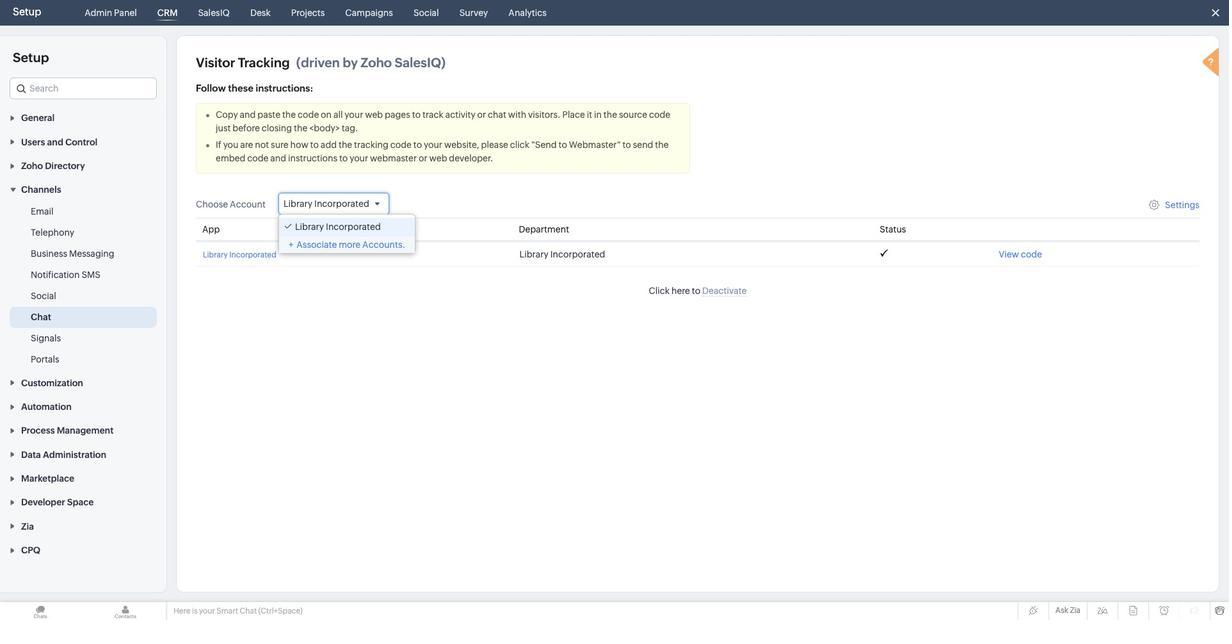 Task type: locate. For each thing, give the bounding box(es) containing it.
analytics
[[509, 8, 547, 18]]

projects
[[291, 8, 325, 18]]

salesiq
[[198, 8, 230, 18]]

is
[[192, 607, 198, 616]]

(ctrl+space)
[[258, 607, 303, 616]]

projects link
[[286, 0, 330, 26]]

contacts image
[[85, 602, 166, 620]]

social link
[[409, 0, 444, 26]]

survey link
[[455, 0, 493, 26]]

here is your smart chat (ctrl+space)
[[174, 607, 303, 616]]

admin panel link
[[80, 0, 142, 26]]

crm
[[157, 8, 178, 18]]

admin
[[85, 8, 112, 18]]

ask
[[1056, 606, 1069, 615]]

your
[[199, 607, 215, 616]]



Task type: describe. For each thing, give the bounding box(es) containing it.
desk
[[250, 8, 271, 18]]

setup
[[13, 6, 41, 18]]

desk link
[[245, 0, 276, 26]]

admin panel
[[85, 8, 137, 18]]

panel
[[114, 8, 137, 18]]

chat
[[240, 607, 257, 616]]

zia
[[1071, 606, 1081, 615]]

here
[[174, 607, 191, 616]]

chats image
[[0, 602, 81, 620]]

analytics link
[[504, 0, 552, 26]]

social
[[414, 8, 439, 18]]

survey
[[460, 8, 488, 18]]

smart
[[217, 607, 238, 616]]

ask zia
[[1056, 606, 1081, 615]]

campaigns link
[[340, 0, 398, 26]]

campaigns
[[345, 8, 393, 18]]

crm link
[[152, 0, 183, 26]]

salesiq link
[[193, 0, 235, 26]]



Task type: vqa. For each thing, say whether or not it's contained in the screenshot.
Calendar icon
no



